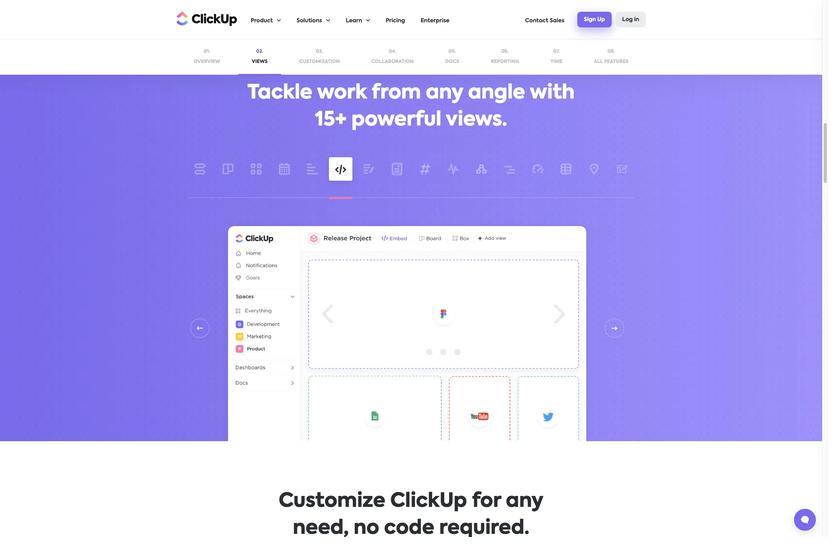 Task type: vqa. For each thing, say whether or not it's contained in the screenshot.
left any
yes



Task type: describe. For each thing, give the bounding box(es) containing it.
log
[[622, 17, 633, 22]]

07.
[[553, 49, 560, 54]]

work
[[317, 83, 367, 103]]

angle
[[468, 83, 525, 103]]

any for for
[[506, 492, 544, 511]]

log in
[[622, 17, 639, 22]]

15+ powerful views.
[[315, 110, 507, 130]]

contact sales link
[[525, 0, 564, 39]]

product button
[[251, 0, 281, 39]]

for
[[472, 492, 501, 511]]

time
[[551, 59, 563, 64]]

solutions
[[297, 18, 322, 23]]

learn
[[346, 18, 362, 23]]

15+
[[315, 110, 347, 130]]

tackle
[[248, 83, 312, 103]]

up
[[597, 17, 605, 22]]

sales
[[550, 18, 564, 23]]

features
[[604, 59, 629, 64]]

powerful
[[351, 110, 441, 130]]

customize
[[279, 492, 386, 511]]

views.
[[446, 110, 507, 130]]

clickup
[[390, 492, 467, 511]]

overview
[[194, 59, 220, 64]]

nested subtasks & checklists image
[[458, 0, 634, 6]]

doc image
[[219, 218, 595, 478]]



Task type: locate. For each thing, give the bounding box(es) containing it.
any down docs
[[426, 83, 463, 103]]

contact sales
[[525, 18, 564, 23]]

embed view image
[[219, 218, 595, 473]]

sign
[[584, 17, 596, 22]]

with
[[530, 83, 575, 103]]

08.
[[608, 49, 615, 54]]

list containing product
[[251, 0, 525, 39]]

product
[[251, 18, 273, 23]]

from
[[372, 83, 421, 103]]

any
[[426, 83, 463, 103], [506, 492, 544, 511]]

02.
[[256, 49, 263, 54]]

docs
[[445, 59, 459, 64]]

collaboration
[[371, 59, 414, 64]]

any for from
[[426, 83, 463, 103]]

enterprise
[[421, 18, 450, 23]]

all features
[[594, 59, 629, 64]]

contact
[[525, 18, 548, 23]]

1 vertical spatial any
[[506, 492, 544, 511]]

log in link
[[616, 12, 646, 27]]

0 horizontal spatial any
[[426, 83, 463, 103]]

04.
[[389, 49, 396, 54]]

tackle work from any angle with
[[248, 83, 575, 103]]

solutions button
[[297, 0, 330, 39]]

1 horizontal spatial any
[[506, 492, 544, 511]]

any right "for"
[[506, 492, 544, 511]]

customization
[[299, 59, 340, 64]]

03.
[[316, 49, 323, 54]]

in
[[634, 17, 639, 22]]

learn button
[[346, 0, 370, 39]]

sign up
[[584, 17, 605, 22]]

01.
[[204, 49, 210, 54]]

sign up button
[[577, 12, 612, 27]]

0 vertical spatial any
[[426, 83, 463, 103]]

views
[[252, 59, 268, 64]]

06.
[[501, 49, 509, 54]]

pricing
[[386, 18, 405, 23]]

list
[[251, 0, 525, 39]]

05.
[[449, 49, 456, 54]]

customize         clickup for any
[[279, 492, 544, 511]]

all
[[594, 59, 603, 64]]

enterprise link
[[421, 0, 450, 39]]

main navigation element
[[251, 0, 646, 39]]

pricing link
[[386, 0, 405, 39]]

reporting
[[491, 59, 519, 64]]



